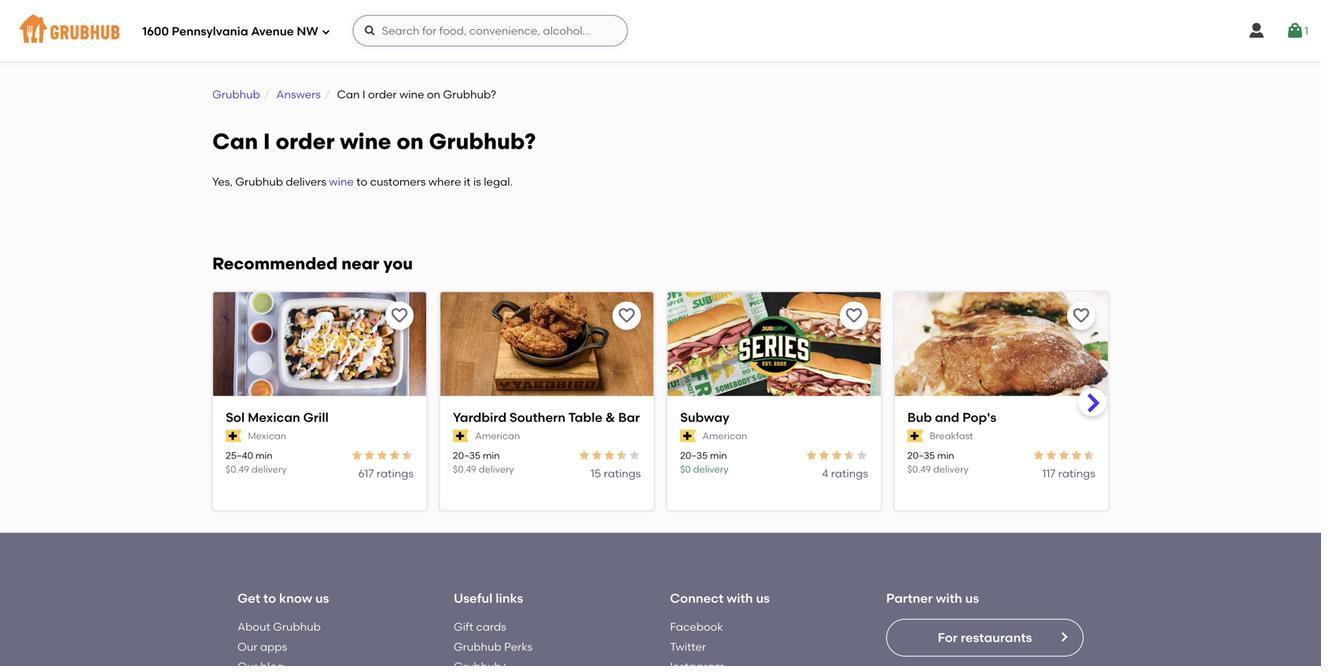 Task type: locate. For each thing, give the bounding box(es) containing it.
0 horizontal spatial to
[[263, 591, 276, 606]]

subscription pass image down yardbird at the bottom of the page
[[453, 430, 469, 443]]

25–40
[[226, 450, 253, 462]]

ratings
[[377, 467, 414, 480], [604, 467, 641, 480], [831, 467, 869, 480], [1059, 467, 1096, 480]]

delivery down breakfast
[[934, 464, 969, 475]]

2 ratings from the left
[[604, 467, 641, 480]]

1 horizontal spatial $0.49
[[453, 464, 477, 475]]

1 horizontal spatial with
[[936, 591, 963, 606]]

ratings right 4
[[831, 467, 869, 480]]

3 ratings from the left
[[831, 467, 869, 480]]

20–35 down subscription pass image
[[908, 450, 935, 462]]

1 ratings from the left
[[377, 467, 414, 480]]

grubhub left answers link
[[212, 88, 260, 101]]

grill
[[303, 410, 329, 425]]

save this restaurant image for southern
[[618, 306, 637, 325]]

subway link
[[681, 409, 869, 426]]

grubhub
[[212, 88, 260, 101], [235, 175, 283, 188], [273, 620, 321, 634], [454, 640, 502, 654]]

min for subway
[[710, 450, 727, 462]]

min for sol mexican grill
[[256, 450, 273, 462]]

2 horizontal spatial us
[[966, 591, 980, 606]]

svg image
[[1286, 21, 1305, 40], [322, 27, 331, 37]]

1 vertical spatial can
[[212, 128, 258, 154]]

delivery for sol mexican grill
[[252, 464, 287, 475]]

20–35 down yardbird at the bottom of the page
[[453, 450, 481, 462]]

0 horizontal spatial subscription pass image
[[226, 430, 242, 443]]

with right connect
[[727, 591, 753, 606]]

0 vertical spatial grubhub?
[[443, 88, 497, 101]]

grubhub down gift cards link
[[454, 640, 502, 654]]

southern
[[510, 410, 566, 425]]

bub
[[908, 410, 932, 425]]

1 us from the left
[[315, 591, 329, 606]]

2 20–35 min $0.49 delivery from the left
[[908, 450, 969, 475]]

1 horizontal spatial 20–35
[[681, 450, 708, 462]]

15
[[591, 467, 601, 480]]

1 delivery from the left
[[252, 464, 287, 475]]

for restaurants
[[938, 630, 1033, 645]]

20–35 min $0.49 delivery down breakfast
[[908, 450, 969, 475]]

1 with from the left
[[727, 591, 753, 606]]

twitter
[[670, 640, 707, 654]]

25–40 min $0.49 delivery
[[226, 450, 287, 475]]

20–35 min $0 delivery
[[681, 450, 729, 475]]

0 horizontal spatial 20–35
[[453, 450, 481, 462]]

min inside 25–40 min $0.49 delivery
[[256, 450, 273, 462]]

3 save this restaurant button from the left
[[840, 302, 869, 330]]

useful
[[454, 591, 493, 606]]

3 save this restaurant image from the left
[[1072, 306, 1091, 325]]

to
[[357, 175, 368, 188], [263, 591, 276, 606]]

svg image left 1 button
[[1248, 21, 1267, 40]]

1 horizontal spatial on
[[427, 88, 441, 101]]

can i order wine on grubhub?
[[337, 88, 497, 101], [212, 128, 536, 154]]

20–35 inside 20–35 min $0 delivery
[[681, 450, 708, 462]]

617 ratings
[[358, 467, 414, 480]]

2 horizontal spatial save this restaurant image
[[1072, 306, 1091, 325]]

20–35 min $0.49 delivery for yardbird
[[453, 450, 514, 475]]

delivery for bub and pop's
[[934, 464, 969, 475]]

to right wine link
[[357, 175, 368, 188]]

117
[[1043, 467, 1056, 480]]

0 horizontal spatial 20–35 min $0.49 delivery
[[453, 450, 514, 475]]

apps
[[260, 640, 287, 654]]

american down yardbird at the bottom of the page
[[475, 430, 520, 442]]

0 horizontal spatial save this restaurant image
[[618, 306, 637, 325]]

subway
[[681, 410, 730, 425]]

get
[[238, 591, 260, 606]]

i
[[363, 88, 366, 101], [263, 128, 270, 154]]

2 20–35 from the left
[[681, 450, 708, 462]]

1 horizontal spatial 20–35 min $0.49 delivery
[[908, 450, 969, 475]]

min inside 20–35 min $0 delivery
[[710, 450, 727, 462]]

subscription pass image for yardbird
[[453, 430, 469, 443]]

where
[[429, 175, 461, 188]]

0 horizontal spatial american
[[475, 430, 520, 442]]

1 subscription pass image from the left
[[226, 430, 242, 443]]

about
[[238, 620, 270, 634]]

delivery down 25–40
[[252, 464, 287, 475]]

1 horizontal spatial subscription pass image
[[453, 430, 469, 443]]

2 american from the left
[[703, 430, 748, 442]]

1 horizontal spatial order
[[368, 88, 397, 101]]

ratings right 15
[[604, 467, 641, 480]]

useful links
[[454, 591, 524, 606]]

20–35 for yardbird southern table & bar
[[453, 450, 481, 462]]

2 subscription pass image from the left
[[453, 430, 469, 443]]

delivery right $0
[[693, 464, 729, 475]]

0 vertical spatial to
[[357, 175, 368, 188]]

2 horizontal spatial $0.49
[[908, 464, 931, 475]]

wine
[[400, 88, 424, 101], [340, 128, 391, 154], [329, 175, 354, 188]]

subscription pass image
[[226, 430, 242, 443], [453, 430, 469, 443], [681, 430, 696, 443]]

can up yes,
[[212, 128, 258, 154]]

bub and pop's link
[[908, 409, 1096, 426]]

american
[[475, 430, 520, 442], [703, 430, 748, 442]]

$0.49 inside 25–40 min $0.49 delivery
[[226, 464, 249, 475]]

ratings right 617
[[377, 467, 414, 480]]

our
[[238, 640, 258, 654]]

20–35 min $0.49 delivery down yardbird at the bottom of the page
[[453, 450, 514, 475]]

on
[[427, 88, 441, 101], [397, 128, 424, 154]]

20–35
[[453, 450, 481, 462], [681, 450, 708, 462], [908, 450, 935, 462]]

american down subway
[[703, 430, 748, 442]]

star icon image
[[351, 449, 363, 462], [363, 449, 376, 462], [376, 449, 389, 462], [389, 449, 401, 462], [401, 449, 414, 462], [401, 449, 414, 462], [578, 449, 591, 462], [591, 449, 603, 462], [603, 449, 616, 462], [616, 449, 629, 462], [616, 449, 629, 462], [629, 449, 641, 462], [806, 449, 818, 462], [818, 449, 831, 462], [831, 449, 843, 462], [843, 449, 856, 462], [843, 449, 856, 462], [856, 449, 869, 462], [1033, 449, 1046, 462], [1046, 449, 1058, 462], [1058, 449, 1071, 462], [1071, 449, 1083, 462], [1083, 449, 1096, 462], [1083, 449, 1096, 462]]

1 20–35 min $0.49 delivery from the left
[[453, 450, 514, 475]]

1 min from the left
[[256, 450, 273, 462]]

with for partner
[[936, 591, 963, 606]]

answers link
[[276, 88, 321, 101]]

recommended
[[212, 254, 338, 274]]

delivery inside 20–35 min $0 delivery
[[693, 464, 729, 475]]

0 horizontal spatial order
[[276, 128, 335, 154]]

2 $0.49 from the left
[[453, 464, 477, 475]]

grubhub inside about grubhub our apps
[[273, 620, 321, 634]]

grubhub?
[[443, 88, 497, 101], [429, 128, 536, 154]]

min right 25–40
[[256, 450, 273, 462]]

0 horizontal spatial $0.49
[[226, 464, 249, 475]]

with up for
[[936, 591, 963, 606]]

links
[[496, 591, 524, 606]]

cards
[[476, 620, 507, 634]]

save this restaurant image for and
[[1072, 306, 1091, 325]]

min
[[256, 450, 273, 462], [483, 450, 500, 462], [710, 450, 727, 462], [938, 450, 955, 462]]

1 horizontal spatial us
[[756, 591, 770, 606]]

3 min from the left
[[710, 450, 727, 462]]

with for connect
[[727, 591, 753, 606]]

0 horizontal spatial on
[[397, 128, 424, 154]]

$0
[[681, 464, 691, 475]]

1 $0.49 from the left
[[226, 464, 249, 475]]

facebook link
[[670, 620, 724, 634]]

2 vertical spatial wine
[[329, 175, 354, 188]]

1 button
[[1286, 17, 1309, 45]]

$0.49 for bub
[[908, 464, 931, 475]]

delivery down yardbird at the bottom of the page
[[479, 464, 514, 475]]

2 save this restaurant button from the left
[[613, 302, 641, 330]]

to right get
[[263, 591, 276, 606]]

1 horizontal spatial save this restaurant image
[[845, 306, 864, 325]]

1 save this restaurant button from the left
[[386, 302, 414, 330]]

2 min from the left
[[483, 450, 500, 462]]

1 save this restaurant image from the left
[[618, 306, 637, 325]]

20–35 min $0.49 delivery
[[453, 450, 514, 475], [908, 450, 969, 475]]

ratings right 117
[[1059, 467, 1096, 480]]

$0.49 down yardbird at the bottom of the page
[[453, 464, 477, 475]]

1 vertical spatial to
[[263, 591, 276, 606]]

2 horizontal spatial 20–35
[[908, 450, 935, 462]]

1 horizontal spatial i
[[363, 88, 366, 101]]

4
[[822, 467, 829, 480]]

3 us from the left
[[966, 591, 980, 606]]

0 horizontal spatial us
[[315, 591, 329, 606]]

min down yardbird at the bottom of the page
[[483, 450, 500, 462]]

it
[[464, 175, 471, 188]]

twitter link
[[670, 640, 707, 654]]

$0.49 down subscription pass image
[[908, 464, 931, 475]]

4 save this restaurant button from the left
[[1068, 302, 1096, 330]]

min down breakfast
[[938, 450, 955, 462]]

our apps link
[[238, 640, 287, 654]]

svg image right 'nw'
[[364, 24, 377, 37]]

0 vertical spatial can
[[337, 88, 360, 101]]

us up for restaurants
[[966, 591, 980, 606]]

grubhub down the know on the left of page
[[273, 620, 321, 634]]

2 with from the left
[[936, 591, 963, 606]]

us
[[315, 591, 329, 606], [756, 591, 770, 606], [966, 591, 980, 606]]

2 us from the left
[[756, 591, 770, 606]]

0 horizontal spatial with
[[727, 591, 753, 606]]

1 vertical spatial wine
[[340, 128, 391, 154]]

subscription pass image down sol
[[226, 430, 242, 443]]

3 delivery from the left
[[693, 464, 729, 475]]

answers
[[276, 88, 321, 101]]

grubhub? up is
[[429, 128, 536, 154]]

mexican right sol
[[248, 410, 300, 425]]

save this restaurant button
[[386, 302, 414, 330], [613, 302, 641, 330], [840, 302, 869, 330], [1068, 302, 1096, 330]]

3 $0.49 from the left
[[908, 464, 931, 475]]

1 horizontal spatial can
[[337, 88, 360, 101]]

save this restaurant button for table
[[613, 302, 641, 330]]

yes,
[[212, 175, 233, 188]]

pop's
[[963, 410, 997, 425]]

delivery
[[252, 464, 287, 475], [479, 464, 514, 475], [693, 464, 729, 475], [934, 464, 969, 475]]

1 20–35 from the left
[[453, 450, 481, 462]]

order
[[368, 88, 397, 101], [276, 128, 335, 154]]

about grubhub link
[[238, 620, 321, 634]]

subscription pass image
[[908, 430, 924, 443]]

can right "answers"
[[337, 88, 360, 101]]

save this restaurant image
[[618, 306, 637, 325], [845, 306, 864, 325], [1072, 306, 1091, 325]]

bub and pop's
[[908, 410, 997, 425]]

20–35 for bub and pop's
[[908, 450, 935, 462]]

svg image
[[1248, 21, 1267, 40], [364, 24, 377, 37]]

subscription pass image down subway
[[681, 430, 696, 443]]

1 horizontal spatial american
[[703, 430, 748, 442]]

ratings for table
[[604, 467, 641, 480]]

sol mexican grill logo image
[[213, 292, 426, 398]]

2 horizontal spatial subscription pass image
[[681, 430, 696, 443]]

grubhub? down search for food, convenience, alcohol... search box
[[443, 88, 497, 101]]

about grubhub our apps
[[238, 620, 321, 654]]

mexican down sol mexican grill
[[248, 430, 286, 442]]

$0.49
[[226, 464, 249, 475], [453, 464, 477, 475], [908, 464, 931, 475]]

us for connect with us
[[756, 591, 770, 606]]

4 ratings from the left
[[1059, 467, 1096, 480]]

grubhub link
[[212, 88, 260, 101]]

mexican
[[248, 410, 300, 425], [248, 430, 286, 442]]

min down subway
[[710, 450, 727, 462]]

1 horizontal spatial svg image
[[1286, 21, 1305, 40]]

4 min from the left
[[938, 450, 955, 462]]

facebook twitter
[[670, 620, 724, 654]]

us right connect
[[756, 591, 770, 606]]

$0.49 down 25–40
[[226, 464, 249, 475]]

$0.49 for sol
[[226, 464, 249, 475]]

delivery for yardbird southern table & bar
[[479, 464, 514, 475]]

1 horizontal spatial to
[[357, 175, 368, 188]]

near
[[342, 254, 380, 274]]

avenue
[[251, 24, 294, 39]]

us right the know on the left of page
[[315, 591, 329, 606]]

min for yardbird southern table & bar
[[483, 450, 500, 462]]

1 vertical spatial i
[[263, 128, 270, 154]]

ratings for grill
[[377, 467, 414, 480]]

20–35 up $0
[[681, 450, 708, 462]]

0 horizontal spatial i
[[263, 128, 270, 154]]

2 delivery from the left
[[479, 464, 514, 475]]

yardbird
[[453, 410, 507, 425]]

117 ratings
[[1043, 467, 1096, 480]]

4 delivery from the left
[[934, 464, 969, 475]]

bub and pop's logo image
[[895, 292, 1109, 398]]

american for subway
[[703, 430, 748, 442]]

delivery inside 25–40 min $0.49 delivery
[[252, 464, 287, 475]]

3 20–35 from the left
[[908, 450, 935, 462]]

1 american from the left
[[475, 430, 520, 442]]



Task type: describe. For each thing, give the bounding box(es) containing it.
for
[[938, 630, 958, 645]]

gift cards link
[[454, 620, 507, 634]]

breakfast
[[930, 430, 974, 442]]

table
[[569, 410, 603, 425]]

main navigation navigation
[[0, 0, 1322, 61]]

617
[[358, 467, 374, 480]]

subscription pass image for sol
[[226, 430, 242, 443]]

right image
[[1058, 631, 1071, 644]]

nw
[[297, 24, 318, 39]]

and
[[935, 410, 960, 425]]

0 vertical spatial mexican
[[248, 410, 300, 425]]

sol mexican grill link
[[226, 409, 414, 426]]

1 vertical spatial on
[[397, 128, 424, 154]]

legal.
[[484, 175, 513, 188]]

delivery for subway
[[693, 464, 729, 475]]

0 vertical spatial order
[[368, 88, 397, 101]]

1
[[1305, 24, 1309, 37]]

0 vertical spatial can i order wine on grubhub?
[[337, 88, 497, 101]]

recommended near you
[[212, 254, 413, 274]]

partner with us
[[887, 591, 980, 606]]

$0.49 for yardbird
[[453, 464, 477, 475]]

yes, grubhub delivers wine to customers where it is legal.
[[212, 175, 513, 188]]

&
[[606, 410, 616, 425]]

1 horizontal spatial svg image
[[1248, 21, 1267, 40]]

1600 pennsylvania avenue nw
[[142, 24, 318, 39]]

1 vertical spatial can i order wine on grubhub?
[[212, 128, 536, 154]]

20–35 min $0.49 delivery for bub
[[908, 450, 969, 475]]

0 horizontal spatial can
[[212, 128, 258, 154]]

grubhub perks link
[[454, 640, 533, 654]]

restaurants
[[961, 630, 1033, 645]]

1600
[[142, 24, 169, 39]]

connect
[[670, 591, 724, 606]]

4 ratings
[[822, 467, 869, 480]]

grubhub inside gift cards grubhub perks
[[454, 640, 502, 654]]

2 save this restaurant image from the left
[[845, 306, 864, 325]]

us for partner with us
[[966, 591, 980, 606]]

0 vertical spatial i
[[363, 88, 366, 101]]

partner
[[887, 591, 933, 606]]

grubhub right yes,
[[235, 175, 283, 188]]

gift cards grubhub perks
[[454, 620, 533, 654]]

15 ratings
[[591, 467, 641, 480]]

save this restaurant image
[[390, 306, 409, 325]]

facebook
[[670, 620, 724, 634]]

1 vertical spatial mexican
[[248, 430, 286, 442]]

save this restaurant button for pop's
[[1068, 302, 1096, 330]]

ratings for pop's
[[1059, 467, 1096, 480]]

connect with us
[[670, 591, 770, 606]]

Search for food, convenience, alcohol... search field
[[353, 15, 628, 46]]

0 vertical spatial wine
[[400, 88, 424, 101]]

wine link
[[329, 175, 354, 188]]

american for yardbird southern table & bar
[[475, 430, 520, 442]]

for restaurants link
[[887, 619, 1084, 657]]

1 vertical spatial grubhub?
[[429, 128, 536, 154]]

sol
[[226, 410, 245, 425]]

bar
[[619, 410, 640, 425]]

yardbird southern table & bar logo image
[[441, 292, 654, 398]]

min for bub and pop's
[[938, 450, 955, 462]]

delivers
[[286, 175, 327, 188]]

customers
[[370, 175, 426, 188]]

perks
[[504, 640, 533, 654]]

gift
[[454, 620, 474, 634]]

20–35 for subway
[[681, 450, 708, 462]]

yardbird southern table & bar link
[[453, 409, 641, 426]]

sol mexican grill
[[226, 410, 329, 425]]

3 subscription pass image from the left
[[681, 430, 696, 443]]

1 vertical spatial order
[[276, 128, 335, 154]]

yardbird southern table & bar
[[453, 410, 640, 425]]

get to know us
[[238, 591, 329, 606]]

0 horizontal spatial svg image
[[364, 24, 377, 37]]

save this restaurant button for grill
[[386, 302, 414, 330]]

pennsylvania
[[172, 24, 248, 39]]

0 horizontal spatial svg image
[[322, 27, 331, 37]]

subway  logo image
[[668, 292, 881, 398]]

you
[[384, 254, 413, 274]]

know
[[279, 591, 312, 606]]

0 vertical spatial on
[[427, 88, 441, 101]]

is
[[474, 175, 481, 188]]

svg image inside 1 button
[[1286, 21, 1305, 40]]



Task type: vqa. For each thing, say whether or not it's contained in the screenshot.
SUI
no



